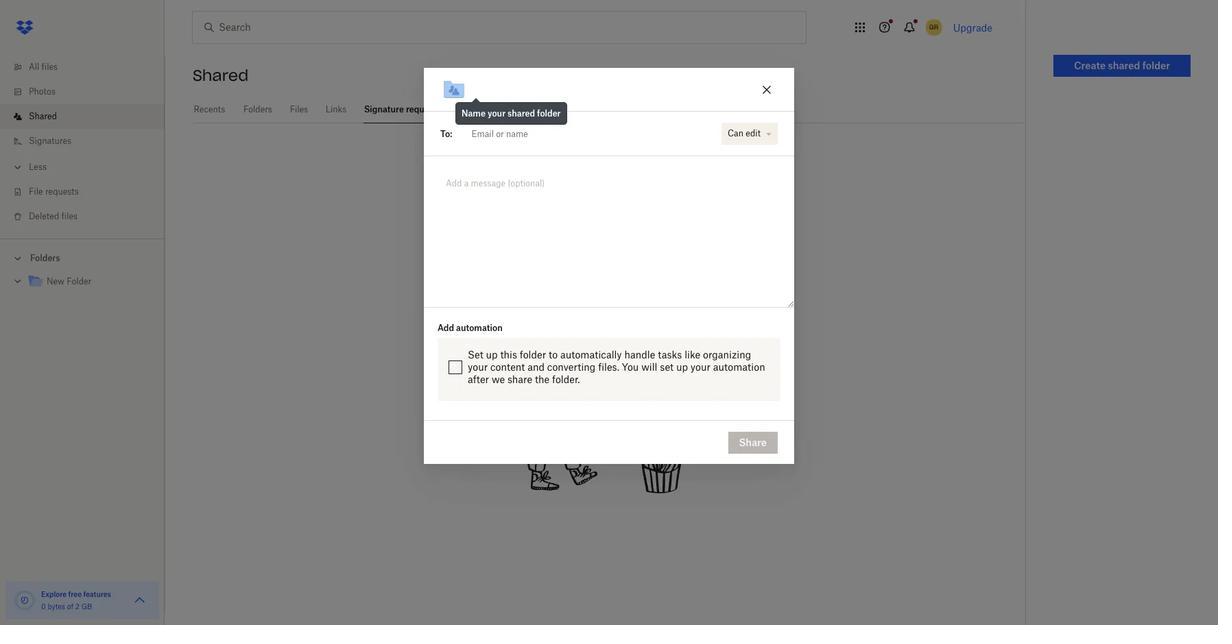 Task type: describe. For each thing, give the bounding box(es) containing it.
progress
[[668, 171, 738, 191]]

to
[[549, 349, 558, 361]]

folders inside tab list
[[244, 104, 272, 115]]

handle
[[625, 349, 656, 361]]

edit
[[746, 128, 761, 139]]

add
[[438, 323, 454, 334]]

shared inside button
[[1109, 60, 1141, 71]]

shared link
[[11, 104, 165, 129]]

upgrade link
[[954, 22, 993, 33]]

files.
[[598, 362, 620, 373]]

name
[[462, 109, 486, 119]]

automation inside set up this folder to automatically handle tasks like organizing your content and converting files. you will set up your automation after we share the folder.
[[714, 362, 766, 373]]

0 vertical spatial shared
[[193, 66, 249, 85]]

can edit
[[728, 128, 761, 139]]

signature
[[496, 171, 569, 191]]

new folder
[[47, 277, 91, 287]]

file
[[29, 187, 43, 197]]

file requests link
[[11, 180, 165, 204]]

share
[[508, 374, 533, 386]]

file requests
[[29, 187, 79, 197]]

set
[[468, 349, 484, 361]]

your right "name"
[[488, 109, 506, 119]]

converting
[[547, 362, 596, 373]]

all files
[[29, 62, 58, 72]]

set
[[660, 362, 674, 373]]

list containing all files
[[0, 47, 165, 239]]

no signature requests in progress
[[470, 171, 738, 191]]

of
[[67, 603, 73, 611]]

shared list item
[[0, 104, 165, 129]]

all files link
[[11, 55, 165, 80]]

signature requests link
[[364, 96, 442, 121]]

signatures link
[[11, 129, 165, 154]]

signature
[[364, 104, 404, 115]]

deleted
[[29, 211, 59, 222]]

dropbox image
[[11, 14, 38, 41]]

recents
[[194, 104, 225, 115]]

gb
[[81, 603, 92, 611]]

explore
[[41, 591, 67, 599]]

we
[[492, 374, 505, 386]]

name your shared folder
[[462, 109, 561, 119]]

folders link
[[243, 96, 273, 121]]

files for deleted files
[[61, 211, 78, 222]]

add automation
[[438, 323, 503, 334]]

will
[[642, 362, 658, 373]]

tasks
[[658, 349, 682, 361]]

links link
[[325, 96, 347, 121]]

to:
[[441, 129, 453, 139]]

after
[[468, 374, 489, 386]]

organizing
[[703, 349, 752, 361]]

you
[[622, 362, 639, 373]]



Task type: locate. For each thing, give the bounding box(es) containing it.
all
[[29, 62, 39, 72]]

free
[[68, 591, 82, 599]]

features
[[83, 591, 111, 599]]

folder
[[1143, 60, 1171, 71], [537, 109, 561, 119], [520, 349, 546, 361]]

0 horizontal spatial up
[[486, 349, 498, 361]]

files for all files
[[42, 62, 58, 72]]

new
[[47, 277, 65, 287]]

up
[[486, 349, 498, 361], [677, 362, 688, 373]]

automation down organizing
[[714, 362, 766, 373]]

bytes
[[48, 603, 65, 611]]

1 horizontal spatial requests
[[406, 104, 441, 115]]

files
[[42, 62, 58, 72], [61, 211, 78, 222]]

1 vertical spatial folder
[[537, 109, 561, 119]]

folder
[[67, 277, 91, 287]]

folder right create at the top right of page
[[1143, 60, 1171, 71]]

shared right "name"
[[508, 109, 535, 119]]

automation up set
[[456, 323, 503, 334]]

shared down photos
[[29, 111, 57, 121]]

1 horizontal spatial up
[[677, 362, 688, 373]]

folders inside button
[[30, 253, 60, 263]]

folders left files
[[244, 104, 272, 115]]

folder for set up this folder to automatically handle tasks like organizing your content and converting files. you will set up your automation after we share the folder.
[[520, 349, 546, 361]]

files
[[290, 104, 308, 115]]

folder up and
[[520, 349, 546, 361]]

folder inside set up this folder to automatically handle tasks like organizing your content and converting files. you will set up your automation after we share the folder.
[[520, 349, 546, 361]]

your
[[488, 109, 506, 119], [468, 362, 488, 373], [691, 362, 711, 373]]

folder up contact name field
[[537, 109, 561, 119]]

signature requests
[[364, 104, 441, 115]]

deleted files
[[29, 211, 78, 222]]

new folder link
[[27, 273, 154, 292]]

tab list containing recents
[[193, 96, 1026, 124]]

folder inside button
[[1143, 60, 1171, 71]]

1 vertical spatial up
[[677, 362, 688, 373]]

the
[[535, 374, 550, 386]]

sharing modal dialog
[[424, 68, 795, 574]]

deleted files link
[[11, 204, 165, 229]]

can edit button
[[722, 123, 778, 145]]

0 horizontal spatial shared
[[508, 109, 535, 119]]

1 horizontal spatial automation
[[714, 362, 766, 373]]

1 horizontal spatial shared
[[1109, 60, 1141, 71]]

0 vertical spatial files
[[42, 62, 58, 72]]

2 vertical spatial folder
[[520, 349, 546, 361]]

2
[[75, 603, 80, 611]]

no
[[470, 171, 491, 191]]

0 vertical spatial folders
[[244, 104, 272, 115]]

0 horizontal spatial folders
[[30, 253, 60, 263]]

files link
[[290, 96, 309, 121]]

folder for name your shared folder
[[537, 109, 561, 119]]

upgrade
[[954, 22, 993, 33]]

set up this folder to automatically handle tasks like organizing your content and converting files. you will set up your automation after we share the folder.
[[468, 349, 766, 386]]

shared inside sharing modal dialog
[[508, 109, 535, 119]]

automatically
[[561, 349, 622, 361]]

signatures
[[29, 136, 71, 146]]

files right all
[[42, 62, 58, 72]]

files inside all files link
[[42, 62, 58, 72]]

shared up recents link
[[193, 66, 249, 85]]

shared inside 'list item'
[[29, 111, 57, 121]]

folder.
[[552, 374, 580, 386]]

can
[[728, 128, 744, 139]]

your down like on the bottom right
[[691, 362, 711, 373]]

Add a message (optional) text field
[[441, 173, 778, 205]]

create shared folder
[[1075, 60, 1171, 71]]

0 horizontal spatial requests
[[45, 187, 79, 197]]

1 horizontal spatial files
[[61, 211, 78, 222]]

requests up to: on the top left of the page
[[406, 104, 441, 115]]

2 horizontal spatial requests
[[574, 171, 644, 191]]

requests for file requests
[[45, 187, 79, 197]]

create shared folder button
[[1054, 55, 1191, 77]]

requests left in
[[574, 171, 644, 191]]

create
[[1075, 60, 1106, 71]]

less image
[[11, 161, 25, 174]]

share button
[[728, 432, 778, 454]]

files inside deleted files link
[[61, 211, 78, 222]]

0 horizontal spatial files
[[42, 62, 58, 72]]

requests
[[406, 104, 441, 115], [574, 171, 644, 191], [45, 187, 79, 197]]

tab list
[[193, 96, 1026, 124]]

in
[[649, 171, 663, 191]]

0 horizontal spatial automation
[[456, 323, 503, 334]]

photos
[[29, 86, 56, 97]]

1 vertical spatial files
[[61, 211, 78, 222]]

0 vertical spatial shared
[[1109, 60, 1141, 71]]

1 horizontal spatial shared
[[193, 66, 249, 85]]

this
[[501, 349, 517, 361]]

illustration of an empty shelf image
[[501, 291, 707, 497]]

requests for signature requests
[[406, 104, 441, 115]]

quota usage element
[[14, 590, 36, 612]]

1 vertical spatial shared
[[508, 109, 535, 119]]

1 vertical spatial shared
[[29, 111, 57, 121]]

Contact name field
[[466, 123, 716, 145]]

files right deleted
[[61, 211, 78, 222]]

share
[[739, 437, 767, 449]]

folders button
[[0, 248, 165, 268]]

recents link
[[193, 96, 226, 121]]

1 vertical spatial automation
[[714, 362, 766, 373]]

1 vertical spatial folders
[[30, 253, 60, 263]]

0 vertical spatial folder
[[1143, 60, 1171, 71]]

0
[[41, 603, 46, 611]]

requests right file
[[45, 187, 79, 197]]

0 vertical spatial automation
[[456, 323, 503, 334]]

folders
[[244, 104, 272, 115], [30, 253, 60, 263]]

shared right create at the top right of page
[[1109, 60, 1141, 71]]

shared
[[193, 66, 249, 85], [29, 111, 57, 121]]

like
[[685, 349, 701, 361]]

0 vertical spatial up
[[486, 349, 498, 361]]

content
[[491, 362, 525, 373]]

photos link
[[11, 80, 165, 104]]

requests inside "link"
[[406, 104, 441, 115]]

your up after
[[468, 362, 488, 373]]

automation
[[456, 323, 503, 334], [714, 362, 766, 373]]

0 horizontal spatial shared
[[29, 111, 57, 121]]

folders up new
[[30, 253, 60, 263]]

list
[[0, 47, 165, 239]]

None field
[[453, 120, 718, 148]]

explore free features 0 bytes of 2 gb
[[41, 591, 111, 611]]

links
[[326, 104, 347, 115]]

1 horizontal spatial folders
[[244, 104, 272, 115]]

shared
[[1109, 60, 1141, 71], [508, 109, 535, 119]]

and
[[528, 362, 545, 373]]

less
[[29, 162, 47, 172]]



Task type: vqa. For each thing, say whether or not it's contained in the screenshot.
0
yes



